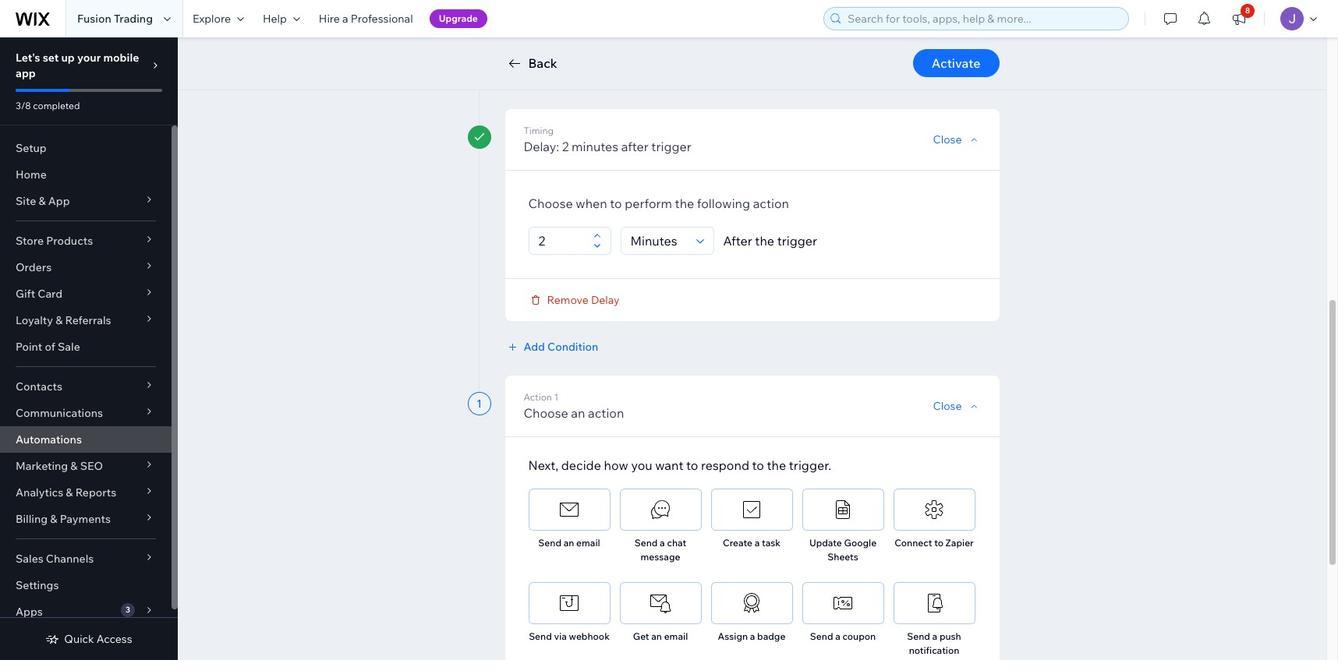 Task type: describe. For each thing, give the bounding box(es) containing it.
1 vertical spatial the
[[755, 233, 775, 249]]

zapier
[[946, 537, 974, 549]]

after
[[622, 139, 649, 154]]

2 vertical spatial the
[[767, 458, 786, 473]]

1 inside action 1 choose an action
[[554, 392, 559, 403]]

trigger.
[[789, 458, 832, 473]]

help
[[263, 12, 287, 26]]

task
[[762, 537, 781, 549]]

webhook
[[569, 631, 610, 643]]

sales channels
[[16, 552, 94, 566]]

analytics & reports
[[16, 486, 116, 500]]

0 horizontal spatial 1
[[477, 397, 482, 411]]

push
[[940, 631, 962, 643]]

loyalty
[[16, 314, 53, 328]]

send a chat message
[[635, 537, 687, 563]]

hire a professional link
[[310, 0, 423, 37]]

mobile
[[103, 51, 139, 65]]

back button
[[505, 54, 558, 73]]

trigger inside timing delay: 2 minutes after trigger
[[652, 139, 692, 154]]

8 button
[[1222, 0, 1257, 37]]

message
[[641, 552, 681, 563]]

store products button
[[0, 228, 172, 254]]

setup
[[16, 141, 47, 155]]

back
[[528, 55, 558, 71]]

how
[[604, 458, 629, 473]]

send for send via webhook
[[529, 631, 552, 643]]

category image for send a chat message
[[649, 498, 672, 522]]

set
[[43, 51, 59, 65]]

decide
[[561, 458, 601, 473]]

get
[[633, 631, 649, 643]]

add condition button
[[505, 340, 599, 354]]

category image for update
[[832, 498, 855, 522]]

get an email
[[633, 631, 688, 643]]

a for badge
[[750, 631, 755, 643]]

2
[[562, 139, 569, 154]]

when
[[576, 196, 607, 211]]

category image for send an email
[[558, 498, 581, 522]]

limit frequency to:
[[524, 22, 633, 37]]

timing delay: 2 minutes after trigger
[[524, 125, 692, 154]]

an for send
[[564, 537, 574, 549]]

a for chat
[[660, 537, 665, 549]]

category image for send
[[832, 592, 855, 615]]

email for send an email
[[577, 537, 600, 549]]

reports
[[75, 486, 116, 500]]

Search for tools, apps, help & more... field
[[843, 8, 1124, 30]]

quick access
[[64, 633, 132, 647]]

communications button
[[0, 400, 172, 427]]

remove delay
[[547, 293, 620, 307]]

up
[[61, 51, 75, 65]]

quick
[[64, 633, 94, 647]]

remove
[[547, 293, 589, 307]]

send for send a chat message
[[635, 537, 658, 549]]

send a coupon
[[810, 631, 876, 643]]

delay:
[[524, 139, 559, 154]]

let's
[[16, 51, 40, 65]]

completed
[[33, 100, 80, 112]]

category image up 'get an email'
[[649, 592, 672, 615]]

gift
[[16, 287, 35, 301]]

sales channels button
[[0, 546, 172, 573]]

to left zapier
[[935, 537, 944, 549]]

payments
[[60, 512, 111, 527]]

sheets
[[828, 552, 859, 563]]

a for task
[[755, 537, 760, 549]]

to right want
[[686, 458, 698, 473]]

an for get
[[652, 631, 662, 643]]

& for loyalty
[[55, 314, 63, 328]]

let's set up your mobile app
[[16, 51, 139, 80]]

professional
[[351, 12, 413, 26]]

setup link
[[0, 135, 172, 161]]

your
[[77, 51, 101, 65]]

an inside action 1 choose an action
[[571, 406, 585, 421]]

after the trigger
[[724, 233, 818, 249]]

site & app
[[16, 194, 70, 208]]

fusion trading
[[77, 12, 153, 26]]

create
[[723, 537, 753, 549]]

loyalty & referrals
[[16, 314, 111, 328]]

settings
[[16, 579, 59, 593]]

settings link
[[0, 573, 172, 599]]

notification
[[909, 645, 960, 657]]

access
[[97, 633, 132, 647]]

upgrade
[[439, 12, 478, 24]]

via
[[554, 631, 567, 643]]

site & app button
[[0, 188, 172, 215]]

& for site
[[39, 194, 46, 208]]

seo
[[80, 459, 103, 473]]

choose when to perform the following action
[[528, 196, 789, 211]]

category image for create
[[740, 498, 764, 522]]

channels
[[46, 552, 94, 566]]

contacts
[[16, 380, 62, 394]]

add
[[524, 340, 545, 354]]

category image up push
[[923, 592, 946, 615]]

send for send a coupon
[[810, 631, 833, 643]]

site
[[16, 194, 36, 208]]



Task type: locate. For each thing, give the bounding box(es) containing it.
1 vertical spatial close
[[933, 399, 962, 413]]

& for billing
[[50, 512, 57, 527]]

send up message
[[635, 537, 658, 549]]

0 vertical spatial email
[[577, 537, 600, 549]]

& inside 'popup button'
[[70, 459, 78, 473]]

help button
[[253, 0, 310, 37]]

0 vertical spatial action
[[753, 196, 789, 211]]

1 horizontal spatial 1
[[554, 392, 559, 403]]

0 vertical spatial the
[[675, 196, 694, 211]]

3/8 completed
[[16, 100, 80, 112]]

you
[[631, 458, 653, 473]]

action 1 choose an action
[[524, 392, 624, 421]]

the left trigger.
[[767, 458, 786, 473]]

1 horizontal spatial trigger
[[777, 233, 818, 249]]

category image up connect to zapier
[[923, 498, 946, 522]]

a for push
[[933, 631, 938, 643]]

0 horizontal spatial action
[[588, 406, 624, 421]]

send via webhook
[[529, 631, 610, 643]]

apps
[[16, 605, 43, 619]]

send left via
[[529, 631, 552, 643]]

a inside send a push notification
[[933, 631, 938, 643]]

badge
[[758, 631, 786, 643]]

sales
[[16, 552, 43, 566]]

point of sale link
[[0, 334, 172, 360]]

frequency
[[556, 22, 615, 37]]

1 vertical spatial close button
[[933, 399, 981, 413]]

send for send a push notification
[[907, 631, 931, 643]]

trigger
[[652, 139, 692, 154], [777, 233, 818, 249]]

0 vertical spatial choose
[[528, 196, 573, 211]]

1 vertical spatial trigger
[[777, 233, 818, 249]]

remove delay button
[[528, 293, 620, 307]]

close for choose an action
[[933, 399, 962, 413]]

billing
[[16, 512, 48, 527]]

close button for delay: 2 minutes after trigger
[[933, 133, 981, 147]]

None number field
[[534, 228, 589, 254]]

sidebar element
[[0, 37, 178, 661]]

delay
[[591, 293, 620, 307]]

category image up 'chat'
[[649, 498, 672, 522]]

a
[[342, 12, 348, 26], [660, 537, 665, 549], [755, 537, 760, 549], [750, 631, 755, 643], [836, 631, 841, 643], [933, 631, 938, 643]]

the right after
[[755, 233, 775, 249]]

& inside popup button
[[55, 314, 63, 328]]

2 close from the top
[[933, 399, 962, 413]]

home
[[16, 168, 47, 182]]

choose down action
[[524, 406, 568, 421]]

& left seo
[[70, 459, 78, 473]]

contacts button
[[0, 374, 172, 400]]

a for coupon
[[836, 631, 841, 643]]

products
[[46, 234, 93, 248]]

& right loyalty
[[55, 314, 63, 328]]

orders
[[16, 261, 52, 275]]

want
[[655, 458, 684, 473]]

update google sheets
[[810, 537, 877, 563]]

google
[[844, 537, 877, 549]]

marketing & seo
[[16, 459, 103, 473]]

& inside popup button
[[39, 194, 46, 208]]

store products
[[16, 234, 93, 248]]

app
[[48, 194, 70, 208]]

action
[[753, 196, 789, 211], [588, 406, 624, 421]]

quick access button
[[45, 633, 132, 647]]

category image up create a task
[[740, 498, 764, 522]]

assign a badge
[[718, 631, 786, 643]]

marketing
[[16, 459, 68, 473]]

choose
[[528, 196, 573, 211], [524, 406, 568, 421]]

billing & payments button
[[0, 506, 172, 533]]

analytics & reports button
[[0, 480, 172, 506]]

send inside send a chat message
[[635, 537, 658, 549]]

to right when
[[610, 196, 622, 211]]

0 horizontal spatial trigger
[[652, 139, 692, 154]]

category image for assign a badge
[[740, 592, 764, 615]]

1
[[554, 392, 559, 403], [477, 397, 482, 411]]

1 vertical spatial choose
[[524, 406, 568, 421]]

None field
[[529, 44, 958, 71], [626, 228, 692, 254], [529, 44, 958, 71], [626, 228, 692, 254]]

the right perform
[[675, 196, 694, 211]]

category image up send via webhook
[[558, 592, 581, 615]]

&
[[39, 194, 46, 208], [55, 314, 63, 328], [70, 459, 78, 473], [66, 486, 73, 500], [50, 512, 57, 527]]

a left task at the bottom of the page
[[755, 537, 760, 549]]

& for analytics
[[66, 486, 73, 500]]

referrals
[[65, 314, 111, 328]]

a up message
[[660, 537, 665, 549]]

send inside send a push notification
[[907, 631, 931, 643]]

send
[[538, 537, 562, 549], [635, 537, 658, 549], [529, 631, 552, 643], [810, 631, 833, 643], [907, 631, 931, 643]]

1 horizontal spatial action
[[753, 196, 789, 211]]

chat
[[667, 537, 687, 549]]

1 left action
[[477, 397, 482, 411]]

a inside send a chat message
[[660, 537, 665, 549]]

action inside action 1 choose an action
[[588, 406, 624, 421]]

assign
[[718, 631, 748, 643]]

email for get an email
[[664, 631, 688, 643]]

choose left when
[[528, 196, 573, 211]]

connect to zapier
[[895, 537, 974, 549]]

& inside dropdown button
[[50, 512, 57, 527]]

sale
[[58, 340, 80, 354]]

email left send a chat message
[[577, 537, 600, 549]]

category image for connect to zapier
[[923, 498, 946, 522]]

close for delay: 2 minutes after trigger
[[933, 133, 962, 147]]

timing
[[524, 125, 554, 137]]

create a task
[[723, 537, 781, 549]]

category image up update
[[832, 498, 855, 522]]

gift card button
[[0, 281, 172, 307]]

a left the badge
[[750, 631, 755, 643]]

1 vertical spatial email
[[664, 631, 688, 643]]

hire a professional
[[319, 12, 413, 26]]

category image for send via webhook
[[558, 592, 581, 615]]

send up notification at right
[[907, 631, 931, 643]]

perform
[[625, 196, 672, 211]]

& for marketing
[[70, 459, 78, 473]]

loyalty & referrals button
[[0, 307, 172, 334]]

coupon
[[843, 631, 876, 643]]

2 vertical spatial an
[[652, 631, 662, 643]]

following
[[697, 196, 750, 211]]

a for professional
[[342, 12, 348, 26]]

after
[[724, 233, 753, 249]]

0 horizontal spatial email
[[577, 537, 600, 549]]

category image up send an email
[[558, 498, 581, 522]]

send left coupon
[[810, 631, 833, 643]]

billing & payments
[[16, 512, 111, 527]]

category image up assign a badge
[[740, 592, 764, 615]]

2 close button from the top
[[933, 399, 981, 413]]

a right hire
[[342, 12, 348, 26]]

0 vertical spatial close button
[[933, 133, 981, 147]]

0 vertical spatial an
[[571, 406, 585, 421]]

category image
[[558, 498, 581, 522], [649, 498, 672, 522], [923, 498, 946, 522], [558, 592, 581, 615], [649, 592, 672, 615], [740, 592, 764, 615]]

activate button
[[913, 49, 1000, 77]]

marketing & seo button
[[0, 453, 172, 480]]

3
[[126, 605, 130, 615]]

home link
[[0, 161, 172, 188]]

1 right action
[[554, 392, 559, 403]]

1 close button from the top
[[933, 133, 981, 147]]

& left the reports
[[66, 486, 73, 500]]

category image up the send a coupon
[[832, 592, 855, 615]]

to right respond at the bottom right
[[752, 458, 764, 473]]

connect
[[895, 537, 933, 549]]

analytics
[[16, 486, 63, 500]]

& right the billing
[[50, 512, 57, 527]]

a up notification at right
[[933, 631, 938, 643]]

explore
[[193, 12, 231, 26]]

1 vertical spatial action
[[588, 406, 624, 421]]

app
[[16, 66, 36, 80]]

0 vertical spatial close
[[933, 133, 962, 147]]

update
[[810, 537, 842, 549]]

category image
[[740, 498, 764, 522], [832, 498, 855, 522], [832, 592, 855, 615], [923, 592, 946, 615]]

close button for choose an action
[[933, 399, 981, 413]]

next, decide how you want to respond to the trigger.
[[528, 458, 832, 473]]

action up after the trigger at top
[[753, 196, 789, 211]]

3/8
[[16, 100, 31, 112]]

gift card
[[16, 287, 63, 301]]

send for send an email
[[538, 537, 562, 549]]

& inside dropdown button
[[66, 486, 73, 500]]

email right get
[[664, 631, 688, 643]]

send a push notification
[[907, 631, 962, 657]]

store
[[16, 234, 44, 248]]

1 close from the top
[[933, 133, 962, 147]]

limit
[[524, 22, 553, 37]]

action up how
[[588, 406, 624, 421]]

automations link
[[0, 427, 172, 453]]

a left coupon
[[836, 631, 841, 643]]

minutes
[[572, 139, 619, 154]]

1 horizontal spatial email
[[664, 631, 688, 643]]

1 vertical spatial an
[[564, 537, 574, 549]]

action
[[524, 392, 552, 403]]

0 vertical spatial trigger
[[652, 139, 692, 154]]

automations
[[16, 433, 82, 447]]

send down next, on the left
[[538, 537, 562, 549]]

condition
[[548, 340, 599, 354]]

& right site
[[39, 194, 46, 208]]

to:
[[618, 22, 633, 37]]

fusion
[[77, 12, 111, 26]]

choose inside action 1 choose an action
[[524, 406, 568, 421]]



Task type: vqa. For each thing, say whether or not it's contained in the screenshot.
Abandon
no



